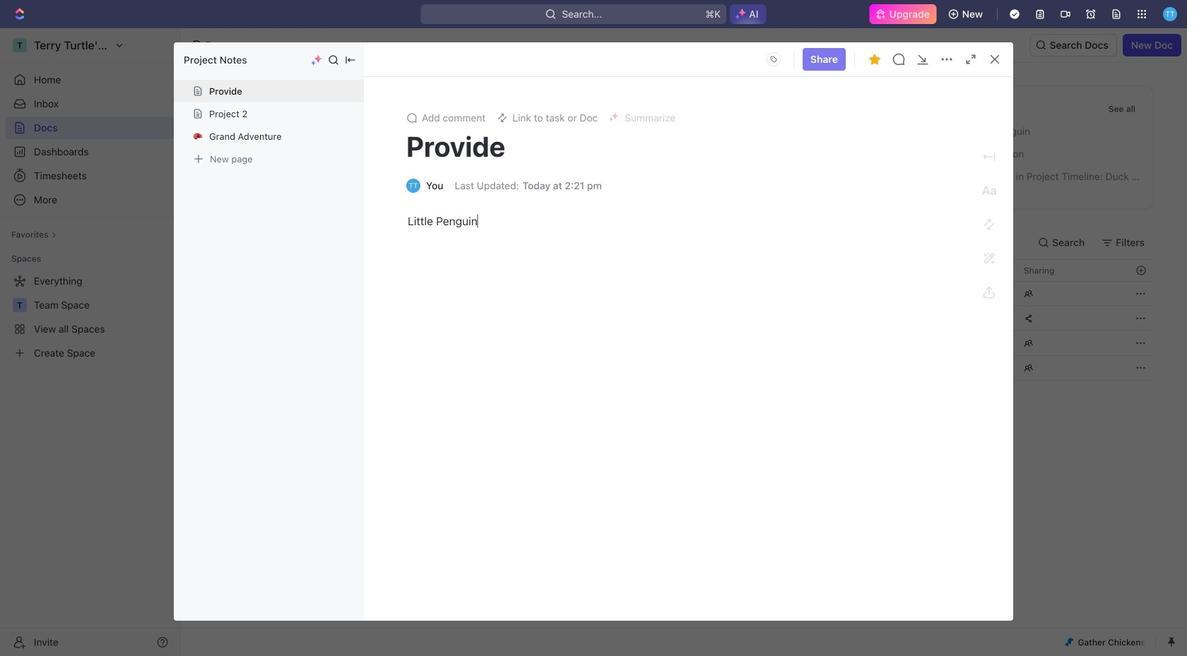Task type: locate. For each thing, give the bounding box(es) containing it.
1 row from the top
[[214, 259, 1154, 282]]

sidebar navigation
[[0, 28, 180, 657]]

3 cell from the top
[[903, 332, 1016, 356]]

cell
[[903, 282, 1016, 306], [903, 307, 1016, 331], [903, 332, 1016, 356], [903, 356, 1016, 380]]

tree
[[6, 270, 174, 365]]

cell for second row from the top
[[903, 282, 1016, 306]]

1 cell from the top
[[903, 282, 1016, 306]]

2 cell from the top
[[903, 307, 1016, 331]]

table
[[214, 259, 1154, 381]]

4 cell from the top
[[903, 356, 1016, 380]]

3 row from the top
[[214, 306, 1154, 332]]

row
[[214, 259, 1154, 282], [214, 281, 1154, 307], [214, 306, 1154, 332], [214, 331, 1154, 356], [214, 356, 1154, 381]]

cell for 4th row from the top of the page
[[903, 332, 1016, 356]]

5 row from the top
[[214, 356, 1154, 381]]

drumstick bite image
[[1066, 639, 1074, 647]]



Task type: describe. For each thing, give the bounding box(es) containing it.
cell for third row from the bottom of the page
[[903, 307, 1016, 331]]

2 row from the top
[[214, 281, 1154, 307]]

dropdown menu image
[[763, 48, 785, 71]]

cell for fifth row
[[903, 356, 1016, 380]]

4 row from the top
[[214, 331, 1154, 356]]

tree inside sidebar navigation
[[6, 270, 174, 365]]



Task type: vqa. For each thing, say whether or not it's contained in the screenshot.
project notes inside the button
no



